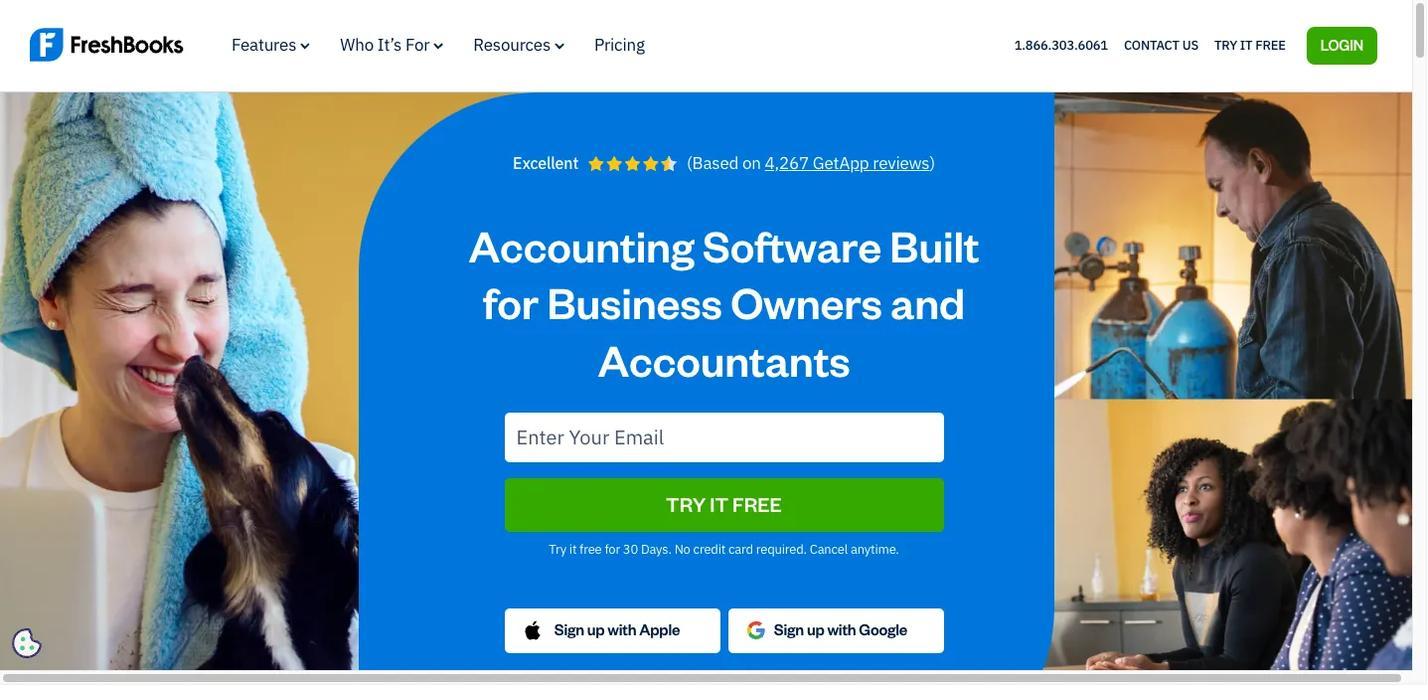 Task type: describe. For each thing, give the bounding box(es) containing it.
accounting
[[469, 217, 695, 272]]

cookie preferences image
[[12, 628, 42, 658]]

google
[[859, 620, 908, 639]]

it
[[710, 491, 729, 517]]

on
[[743, 152, 761, 174]]

resources
[[474, 34, 551, 56]]

contact
[[1125, 37, 1180, 53]]

it for free
[[570, 541, 577, 557]]

for for 30
[[605, 541, 620, 557]]

credit
[[694, 541, 726, 557]]

sign for sign up with apple
[[555, 620, 585, 639]]

reviews
[[873, 152, 930, 174]]

pricing
[[595, 34, 645, 56]]

accounting software built for business owners and accountants
[[469, 217, 980, 387]]

google logo image
[[746, 607, 766, 654]]

contact us link
[[1125, 33, 1199, 58]]

sign up with apple link
[[505, 608, 720, 653]]

1.866.303.6061
[[1015, 37, 1109, 53]]

required.
[[756, 541, 807, 557]]

days.
[[641, 541, 672, 557]]

(based on 4,267 getapp reviews )
[[687, 152, 936, 174]]

apple
[[639, 620, 680, 639]]

built
[[890, 217, 980, 272]]

card
[[729, 541, 754, 557]]

(based
[[687, 152, 739, 174]]

us
[[1183, 37, 1199, 53]]

freshbooks logo image
[[30, 26, 184, 63]]

apple logo image
[[523, 620, 542, 641]]

)
[[930, 152, 936, 174]]

try it free for 30 days. no credit card required. cancel anytime.
[[549, 541, 900, 557]]

features link
[[232, 34, 311, 56]]

with for google
[[828, 620, 857, 639]]

30
[[623, 541, 638, 557]]

try it free
[[666, 491, 782, 517]]

owners
[[731, 274, 883, 330]]

sign up with apple
[[555, 620, 680, 639]]

accountants
[[598, 331, 851, 387]]

excellent
[[513, 153, 579, 173]]

free for try it free
[[1256, 37, 1286, 53]]



Task type: vqa. For each thing, say whether or not it's contained in the screenshot.
page. at the right
no



Task type: locate. For each thing, give the bounding box(es) containing it.
0 vertical spatial free
[[1256, 37, 1286, 53]]

who
[[340, 34, 374, 56]]

try left "free"
[[549, 541, 567, 557]]

0 horizontal spatial for
[[483, 274, 539, 330]]

it left "free"
[[570, 541, 577, 557]]

for inside accounting software built for business owners and accountants
[[483, 274, 539, 330]]

up right "google logo"
[[807, 620, 825, 639]]

0 horizontal spatial try
[[549, 541, 567, 557]]

0 vertical spatial it
[[1241, 37, 1253, 53]]

it
[[1241, 37, 1253, 53], [570, 541, 577, 557]]

no
[[675, 541, 691, 557]]

0 horizontal spatial it
[[570, 541, 577, 557]]

1 vertical spatial it
[[570, 541, 577, 557]]

free right it
[[733, 491, 782, 517]]

1 vertical spatial try
[[666, 491, 706, 517]]

2 vertical spatial try
[[549, 541, 567, 557]]

0 horizontal spatial free
[[733, 491, 782, 517]]

try left it
[[666, 491, 706, 517]]

2 sign from the left
[[774, 620, 804, 639]]

0 vertical spatial for
[[483, 274, 539, 330]]

up right apple logo
[[587, 620, 605, 639]]

for down accounting
[[483, 274, 539, 330]]

login
[[1321, 36, 1364, 53]]

login link
[[1307, 27, 1378, 64]]

sign right apple logo
[[555, 620, 585, 639]]

software
[[703, 217, 882, 272]]

try
[[1215, 37, 1238, 53], [666, 491, 706, 517], [549, 541, 567, 557]]

sign up with google
[[774, 620, 908, 639]]

4,267 getapp reviews link
[[765, 152, 930, 174]]

up for sign up with google
[[807, 620, 825, 639]]

2 horizontal spatial try
[[1215, 37, 1238, 53]]

sign for sign up with google
[[774, 620, 804, 639]]

1 horizontal spatial it
[[1241, 37, 1253, 53]]

1 sign from the left
[[555, 620, 585, 639]]

for for business
[[483, 274, 539, 330]]

try it free link
[[1215, 33, 1286, 58]]

sign up with google link
[[728, 607, 944, 654]]

sign
[[555, 620, 585, 639], [774, 620, 804, 639]]

for left 30
[[605, 541, 620, 557]]

try right us
[[1215, 37, 1238, 53]]

1 horizontal spatial free
[[1256, 37, 1286, 53]]

contact us
[[1125, 37, 1199, 53]]

free left login on the top of the page
[[1256, 37, 1286, 53]]

business
[[547, 274, 723, 330]]

with for apple
[[608, 620, 637, 639]]

for
[[483, 274, 539, 330], [605, 541, 620, 557]]

0 horizontal spatial sign
[[555, 620, 585, 639]]

2 up from the left
[[807, 620, 825, 639]]

cookie consent banner dialog
[[15, 426, 313, 655]]

up inside sign up with google link
[[807, 620, 825, 639]]

features
[[232, 34, 297, 56]]

1 up from the left
[[587, 620, 605, 639]]

4.5 stars image
[[589, 156, 677, 171]]

it for free
[[1241, 37, 1253, 53]]

sign right "google logo"
[[774, 620, 804, 639]]

free
[[580, 541, 602, 557]]

it right us
[[1241, 37, 1253, 53]]

0 horizontal spatial with
[[608, 620, 637, 639]]

up inside sign up with apple link
[[587, 620, 605, 639]]

2 with from the left
[[828, 620, 857, 639]]

try inside button
[[666, 491, 706, 517]]

for
[[406, 34, 430, 56]]

1 with from the left
[[608, 620, 637, 639]]

getapp
[[813, 152, 869, 174]]

4,267
[[765, 152, 809, 174]]

pricing link
[[595, 34, 645, 56]]

up for sign up with apple
[[587, 620, 605, 639]]

1.866.303.6061 link
[[1015, 37, 1109, 53]]

Enter Your Email email field
[[505, 412, 944, 462]]

try for try it free
[[1215, 37, 1238, 53]]

who it's for
[[340, 34, 430, 56]]

1 horizontal spatial try
[[666, 491, 706, 517]]

1 horizontal spatial with
[[828, 620, 857, 639]]

1 vertical spatial free
[[733, 491, 782, 517]]

try for try it free for 30 days. no credit card required. cancel anytime.
[[549, 541, 567, 557]]

who it's for link
[[340, 34, 444, 56]]

cancel
[[810, 541, 848, 557]]

with left apple
[[608, 620, 637, 639]]

0 vertical spatial try
[[1215, 37, 1238, 53]]

free for try it free
[[733, 491, 782, 517]]

1 horizontal spatial up
[[807, 620, 825, 639]]

with
[[608, 620, 637, 639], [828, 620, 857, 639]]

1 horizontal spatial for
[[605, 541, 620, 557]]

1 vertical spatial for
[[605, 541, 620, 557]]

anytime.
[[851, 541, 900, 557]]

and
[[891, 274, 966, 330]]

try it free
[[1215, 37, 1286, 53]]

try for try it free
[[666, 491, 706, 517]]

try it free button
[[505, 478, 944, 532]]

free
[[1256, 37, 1286, 53], [733, 491, 782, 517]]

free inside button
[[733, 491, 782, 517]]

1 horizontal spatial sign
[[774, 620, 804, 639]]

resources link
[[474, 34, 565, 56]]

dialog
[[0, 0, 1428, 685]]

up
[[587, 620, 605, 639], [807, 620, 825, 639]]

0 horizontal spatial up
[[587, 620, 605, 639]]

with left "google"
[[828, 620, 857, 639]]

it's
[[378, 34, 402, 56]]



